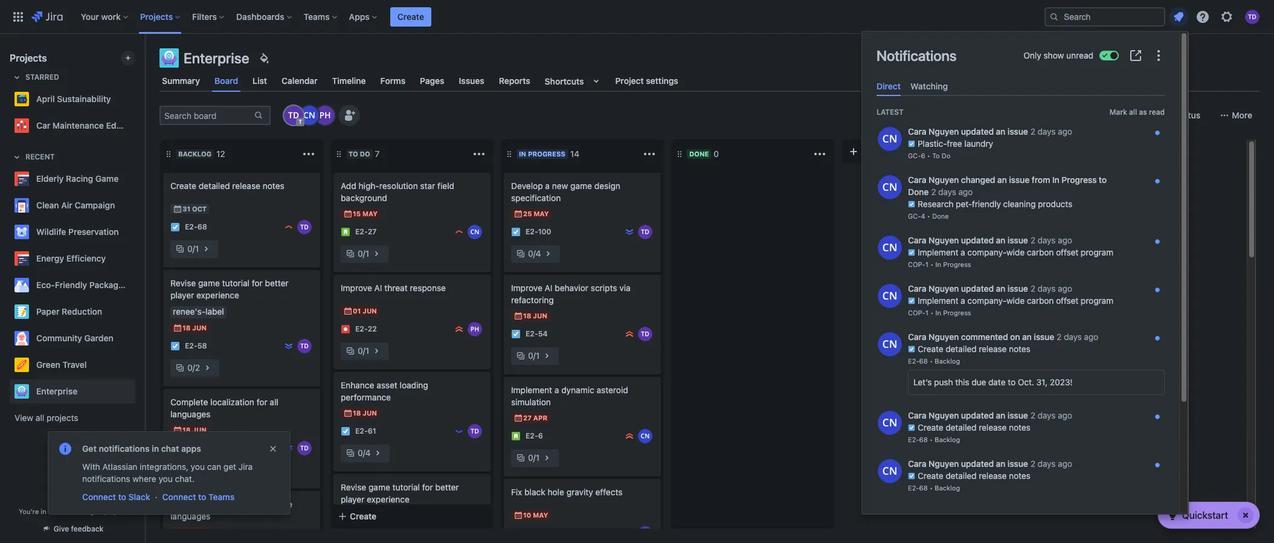 Task type: describe. For each thing, give the bounding box(es) containing it.
calendar
[[282, 76, 318, 86]]

view all projects
[[14, 413, 78, 423]]

only show unread
[[1024, 50, 1093, 60]]

languages for finalize
[[170, 511, 210, 521]]

open notifications in a new tab image
[[1129, 48, 1143, 63]]

projects
[[47, 413, 78, 423]]

wildlife preservation
[[36, 227, 119, 237]]

0 vertical spatial better
[[265, 278, 289, 288]]

/ for improve ai behavior scripts via refactoring
[[533, 350, 536, 361]]

packaging
[[89, 280, 131, 290]]

e2-6 link
[[526, 431, 543, 441]]

wildlife
[[36, 227, 66, 237]]

your
[[81, 11, 99, 21]]

01 jun
[[353, 307, 377, 315]]

0 horizontal spatial revise game tutorial for better player experience
[[170, 278, 289, 300]]

e2-100
[[526, 227, 551, 236]]

clean
[[36, 200, 59, 210]]

task image for create detailed release notes
[[170, 222, 180, 232]]

01 june 2023 image
[[343, 306, 353, 316]]

column actions menu image
[[472, 147, 486, 161]]

more image
[[1151, 48, 1166, 63]]

all for projects
[[36, 413, 44, 423]]

group by: status
[[1133, 110, 1201, 120]]

set background color image
[[257, 51, 271, 65]]

banner containing your work
[[0, 0, 1274, 34]]

5 add to starred image from the top
[[132, 358, 146, 372]]

detailed
[[199, 181, 230, 191]]

jun for complete localization for all languages
[[192, 426, 207, 434]]

project settings
[[615, 76, 678, 86]]

highest image for implement a dynamic asteroid simulation
[[625, 431, 634, 441]]

all inside complete localization for all languages
[[270, 397, 278, 407]]

0 horizontal spatial you
[[159, 474, 173, 484]]

0 right done
[[714, 149, 719, 159]]

forms
[[380, 76, 405, 86]]

april sustainability
[[36, 94, 111, 104]]

54
[[538, 330, 548, 339]]

create project image
[[123, 53, 133, 63]]

get
[[82, 443, 97, 454]]

game
[[95, 173, 119, 184]]

appswitcher icon image
[[11, 9, 25, 24]]

18 up e2-58
[[182, 324, 191, 332]]

25 may
[[523, 210, 549, 217]]

18 for complete localization for all languages
[[182, 426, 191, 434]]

add people image
[[342, 108, 356, 123]]

green
[[36, 359, 60, 370]]

4 add to starred image from the top
[[132, 331, 146, 346]]

wildlife preservation link
[[10, 220, 130, 244]]

e2- for develop a new game design specification
[[526, 227, 538, 236]]

sidebar navigation image
[[132, 48, 158, 72]]

connect to slack button
[[81, 490, 151, 504]]

jun for improve ai threat response
[[363, 307, 377, 315]]

2 task image from the top
[[170, 341, 180, 351]]

refactoring
[[511, 295, 554, 305]]

6
[[538, 432, 543, 441]]

paper reduction link
[[10, 300, 130, 324]]

15
[[353, 210, 361, 217]]

100
[[538, 227, 551, 236]]

0 for enhance asset loading performance
[[358, 448, 363, 458]]

quickstart
[[1182, 510, 1228, 521]]

done 0
[[689, 149, 719, 159]]

response
[[410, 283, 446, 293]]

1 vertical spatial projects
[[10, 53, 47, 63]]

collapse starred projects image
[[10, 70, 24, 85]]

e2- for complete localization for all languages
[[185, 444, 197, 453]]

0 horizontal spatial in
[[41, 507, 46, 515]]

elderly racing game
[[36, 173, 119, 184]]

localization for finalize
[[202, 499, 246, 509]]

projects inside dropdown button
[[140, 11, 173, 21]]

e2-27
[[355, 227, 377, 236]]

high image for add high-resolution star field background
[[454, 227, 464, 237]]

green travel link
[[10, 353, 130, 377]]

e2- for revise game tutorial for better player experience
[[355, 529, 368, 538]]

1 horizontal spatial create
[[350, 511, 376, 521]]

0 vertical spatial you
[[191, 462, 205, 472]]

0 vertical spatial experience
[[196, 290, 239, 300]]

58
[[197, 342, 207, 351]]

to
[[349, 150, 358, 158]]

0 for implement a dynamic asteroid simulation
[[528, 452, 533, 463]]

elderly
[[36, 173, 64, 184]]

e2-68
[[185, 223, 207, 232]]

add to starred image for reduction
[[132, 304, 146, 319]]

1 horizontal spatial game
[[369, 482, 390, 492]]

info image
[[58, 442, 72, 456]]

tariq douglas image for enhance asset loading performance
[[468, 424, 482, 439]]

0 for improve ai behavior scripts via refactoring
[[528, 350, 533, 361]]

game inside develop a new game design specification
[[570, 181, 592, 191]]

may for specification
[[534, 210, 549, 217]]

0 vertical spatial revise
[[170, 278, 196, 288]]

0 for complete localization for all languages
[[187, 465, 193, 475]]

tab list containing board
[[152, 70, 1267, 92]]

1 vertical spatial 27
[[523, 414, 532, 422]]

1 vertical spatial tutorial
[[392, 482, 420, 492]]

projects button
[[136, 7, 185, 26]]

pages link
[[418, 70, 447, 92]]

18 for enhance asset loading performance
[[353, 409, 361, 417]]

2
[[195, 362, 200, 373]]

work
[[101, 11, 121, 21]]

e2- for enhance asset loading performance
[[355, 427, 368, 436]]

1 vertical spatial revise
[[341, 482, 366, 492]]

e2-61
[[355, 427, 376, 436]]

behavior
[[555, 283, 588, 293]]

1 vertical spatial game
[[198, 278, 220, 288]]

simulation
[[511, 397, 551, 407]]

in inside alert
[[152, 443, 159, 454]]

column actions menu image for develop a new game design specification
[[642, 147, 657, 161]]

status
[[1175, 110, 1201, 120]]

a for new
[[545, 181, 550, 191]]

april
[[36, 94, 55, 104]]

give
[[54, 524, 69, 533]]

teams inside button
[[208, 492, 234, 502]]

let's push this due date to oct. 31, 2023! button
[[908, 370, 1165, 395]]

1 for create detailed release notes
[[195, 243, 199, 254]]

22
[[368, 325, 377, 334]]

0 horizontal spatial a
[[48, 507, 52, 515]]

project
[[104, 507, 126, 515]]

board
[[214, 75, 238, 86]]

0 vertical spatial 27
[[368, 227, 377, 236]]

issues
[[459, 76, 484, 86]]

story image
[[341, 227, 350, 237]]

done
[[689, 150, 709, 158]]

your profile and settings image
[[1245, 9, 1260, 24]]

jun for revise game tutorial for better player experience
[[363, 511, 377, 519]]

clean air campaign link
[[10, 193, 130, 217]]

all for as
[[1129, 108, 1137, 117]]

0 vertical spatial player
[[170, 290, 194, 300]]

tariq douglas image for create detailed release notes
[[297, 220, 312, 234]]

group
[[1133, 110, 1158, 120]]

jun for enhance asset loading performance
[[363, 409, 377, 417]]

star
[[420, 181, 435, 191]]

ai for threat
[[374, 283, 382, 293]]

via
[[619, 283, 631, 293]]

develop
[[511, 181, 543, 191]]

0 for improve ai threat response
[[358, 346, 363, 356]]

1 vertical spatial revise game tutorial for better player experience
[[341, 482, 459, 504]]

/ for create detailed release notes
[[193, 243, 195, 254]]

campaign
[[75, 200, 115, 210]]

dismiss quickstart image
[[1236, 506, 1255, 525]]

connect for connect to teams
[[162, 492, 196, 502]]

10
[[523, 511, 531, 519]]

improve for improve ai behavior scripts via refactoring
[[511, 283, 542, 293]]

tariq douglas image down calendar link at the left top of page
[[284, 106, 303, 125]]

Search board text field
[[161, 107, 253, 124]]

may right the 10
[[533, 511, 548, 519]]

1 vertical spatial payton hansen image
[[468, 322, 482, 337]]

dismiss image
[[268, 444, 278, 454]]

for inside finalize localization for multiple languages
[[248, 499, 259, 509]]

filters button
[[189, 7, 229, 26]]

e2-22 link
[[355, 324, 377, 334]]

get
[[223, 462, 236, 472]]

search image
[[1049, 12, 1059, 21]]

apps
[[181, 443, 201, 454]]

energy efficiency link
[[10, 246, 130, 271]]

18 for improve ai behavior scripts via refactoring
[[523, 312, 531, 320]]

to inside dropdown button
[[1008, 377, 1016, 387]]

0 / 4 for develop a new game design specification
[[528, 248, 541, 259]]

high image for create detailed release notes
[[284, 222, 294, 232]]

asset
[[377, 380, 397, 390]]

complete
[[170, 397, 208, 407]]

/ for improve ai threat response
[[363, 346, 365, 356]]

education
[[106, 120, 146, 130]]

efficiency
[[66, 253, 106, 263]]

1 vertical spatial enterprise
[[36, 386, 77, 396]]

direct
[[877, 81, 901, 91]]

languages for complete
[[170, 409, 210, 419]]

/ down e2-58 link
[[193, 362, 195, 373]]

localization for complete
[[210, 397, 254, 407]]

e2-58
[[185, 342, 207, 351]]

primary element
[[7, 0, 1045, 34]]

unread
[[1066, 50, 1093, 60]]

0 for create detailed release notes
[[187, 243, 193, 254]]

low image
[[454, 427, 464, 436]]

jun for improve ai behavior scripts via refactoring
[[533, 312, 547, 320]]

check image
[[1165, 508, 1180, 523]]

1 horizontal spatial enterprise
[[184, 50, 249, 66]]

15 may
[[353, 210, 378, 217]]

multiple
[[261, 499, 292, 509]]

forms link
[[378, 70, 408, 92]]

tab list inside notifications dialog
[[872, 76, 1170, 96]]

latest
[[877, 107, 904, 116]]

reduction
[[62, 306, 102, 317]]

Search field
[[1045, 7, 1165, 26]]

0 / 2
[[187, 362, 200, 373]]

collapse recent projects image
[[10, 150, 24, 164]]

summary link
[[159, 70, 202, 92]]

notifications image
[[1171, 9, 1186, 24]]

1 for improve ai threat response
[[365, 346, 369, 356]]

let's
[[913, 377, 932, 387]]

create inside primary element
[[397, 11, 424, 21]]

background
[[341, 193, 387, 203]]



Task type: locate. For each thing, give the bounding box(es) containing it.
1 vertical spatial in
[[41, 507, 46, 515]]

0 down e2-22 link
[[358, 346, 363, 356]]

tutorial
[[222, 278, 250, 288], [392, 482, 420, 492]]

1 vertical spatial create button
[[330, 506, 494, 527]]

0 horizontal spatial tariq douglas image
[[468, 424, 482, 439]]

notifications up atlassian
[[99, 443, 150, 454]]

0 for develop a new game design specification
[[528, 248, 533, 259]]

1 vertical spatial better
[[435, 482, 459, 492]]

lowest image up via
[[625, 227, 634, 237]]

clean air campaign
[[36, 200, 115, 210]]

add to starred image for game
[[132, 172, 146, 186]]

0 / 4 down e2-100 link
[[528, 248, 541, 259]]

notifications down atlassian
[[82, 474, 130, 484]]

add to starred image for efficiency
[[132, 251, 146, 266]]

25 may 2023 image
[[514, 209, 523, 219], [514, 209, 523, 219]]

0 vertical spatial create
[[397, 11, 424, 21]]

0 vertical spatial 0 / 4
[[528, 248, 541, 259]]

1 languages from the top
[[170, 409, 210, 419]]

1 vertical spatial localization
[[202, 499, 246, 509]]

0 vertical spatial revise game tutorial for better player experience
[[170, 278, 289, 300]]

enterprise link
[[10, 379, 130, 404]]

27 left apr at bottom
[[523, 414, 532, 422]]

4 down e2-61 link
[[365, 448, 371, 458]]

add to starred image right the garden
[[132, 331, 146, 346]]

tariq douglas image right highest icon
[[638, 327, 652, 341]]

create detailed release notes
[[170, 181, 284, 191]]

apps
[[349, 11, 370, 21]]

/ down e2-100 link
[[533, 248, 536, 259]]

2 column actions menu image from the left
[[642, 147, 657, 161]]

a left team-
[[48, 507, 52, 515]]

task image left e2-100 link
[[511, 227, 521, 237]]

1 for implement a dynamic asteroid simulation
[[536, 452, 540, 463]]

1 horizontal spatial improve
[[511, 283, 542, 293]]

4 add to starred image from the top
[[132, 384, 146, 399]]

create up e2-60
[[350, 511, 376, 521]]

0 / 1 down e2-6 link
[[528, 452, 540, 463]]

create button inside primary element
[[390, 7, 431, 26]]

18 jun up e2-62 on the bottom left of the page
[[182, 426, 207, 434]]

a left new
[[545, 181, 550, 191]]

projects right the work
[[140, 11, 173, 21]]

/ for develop a new game design specification
[[533, 248, 536, 259]]

e2-54
[[526, 330, 548, 339]]

0 horizontal spatial high image
[[284, 222, 294, 232]]

/ down e2-6 link
[[533, 452, 536, 463]]

0 / 3
[[187, 465, 200, 475]]

2 add to starred image from the top
[[132, 198, 146, 213]]

column actions menu image left create column image
[[813, 147, 827, 161]]

18 jun for revise game tutorial for better player experience
[[353, 511, 377, 519]]

0 / 4 down e2-61 link
[[358, 448, 371, 458]]

notifications dialog
[[862, 31, 1188, 543]]

notifications inside with atlassian integrations, you can get jira notifications where you chat.
[[82, 474, 130, 484]]

0 down e2-54 link
[[528, 350, 533, 361]]

18 up the apps at left bottom
[[182, 426, 191, 434]]

0 down the e2-68 'link' at the left
[[187, 243, 193, 254]]

alert
[[48, 432, 290, 514]]

0 vertical spatial tariq douglas image
[[638, 225, 652, 239]]

1 horizontal spatial highest image
[[625, 431, 634, 441]]

e2-68 link
[[185, 222, 207, 232]]

1 horizontal spatial 0 / 4
[[528, 248, 541, 259]]

view all projects link
[[10, 407, 135, 429]]

all
[[1129, 108, 1137, 117], [270, 397, 278, 407], [36, 413, 44, 423]]

jun right 01 on the bottom left of page
[[363, 307, 377, 315]]

/ down e2-22 link
[[363, 346, 365, 356]]

e2- for improve ai threat response
[[355, 325, 368, 334]]

experience
[[196, 290, 239, 300], [367, 494, 410, 504]]

18 down the performance
[[353, 409, 361, 417]]

10 may 2023 image
[[514, 510, 523, 520], [514, 510, 523, 520]]

1 horizontal spatial in
[[152, 443, 159, 454]]

18 for finalize localization for multiple languages
[[182, 528, 191, 536]]

/ down the e2-68 'link' at the left
[[193, 243, 195, 254]]

highest image for improve ai threat response
[[454, 324, 464, 334]]

game right new
[[570, 181, 592, 191]]

connect down chat.
[[162, 492, 196, 502]]

0 horizontal spatial revise
[[170, 278, 196, 288]]

create column image
[[846, 144, 861, 159]]

1 horizontal spatial column actions menu image
[[642, 147, 657, 161]]

1 vertical spatial you
[[159, 474, 173, 484]]

18 down refactoring at left bottom
[[523, 312, 531, 320]]

tariq douglas image left story icon
[[297, 220, 312, 234]]

revise game tutorial for better player experience
[[170, 278, 289, 300], [341, 482, 459, 504]]

0 horizontal spatial connect
[[82, 492, 116, 502]]

ai left threat
[[374, 283, 382, 293]]

performance
[[341, 392, 391, 402]]

add to starred image right game
[[132, 172, 146, 186]]

all inside button
[[1129, 108, 1137, 117]]

languages down finalize
[[170, 511, 210, 521]]

jun up "58"
[[192, 324, 207, 332]]

cara nguyen image
[[300, 106, 319, 125], [468, 225, 482, 239], [878, 236, 902, 260], [878, 284, 902, 308], [878, 332, 902, 357], [878, 459, 902, 483]]

get notifications in chat apps
[[82, 443, 201, 454]]

1 vertical spatial create
[[170, 181, 196, 191]]

1 add to starred image from the top
[[132, 225, 146, 239]]

lowest image for develop a new game design specification
[[625, 227, 634, 237]]

field
[[437, 181, 454, 191]]

high image down notes
[[284, 222, 294, 232]]

jun down refactoring at left bottom
[[533, 312, 547, 320]]

timeline
[[332, 76, 366, 86]]

create up 31
[[170, 181, 196, 191]]

new
[[552, 181, 568, 191]]

1 horizontal spatial ai
[[545, 283, 553, 293]]

revise up e2-60
[[341, 482, 366, 492]]

3 add to starred image from the top
[[132, 304, 146, 319]]

show
[[1044, 50, 1064, 60]]

add to starred image for campaign
[[132, 198, 146, 213]]

0 / 1 for create detailed release notes
[[187, 243, 199, 254]]

gravity
[[567, 487, 593, 497]]

jun for finalize localization for multiple languages
[[192, 528, 207, 536]]

add to starred image left 0 / 2
[[132, 358, 146, 372]]

enhance asset loading performance
[[341, 380, 428, 402]]

cara nguyen image
[[878, 127, 902, 151], [878, 175, 902, 200], [878, 411, 902, 435], [638, 429, 652, 443]]

0 vertical spatial payton hansen image
[[315, 106, 335, 125]]

enterprise up board
[[184, 50, 249, 66]]

improve for improve ai threat response
[[341, 283, 372, 293]]

1 horizontal spatial high image
[[454, 227, 464, 237]]

a inside implement a dynamic asteroid simulation
[[555, 385, 559, 395]]

2 languages from the top
[[170, 511, 210, 521]]

/ down e2-61 link
[[363, 448, 365, 458]]

2 vertical spatial task image
[[170, 443, 180, 453]]

high image down field
[[454, 227, 464, 237]]

date
[[988, 377, 1006, 387]]

a left dynamic
[[555, 385, 559, 395]]

highest image
[[454, 324, 464, 334], [625, 431, 634, 441]]

1 horizontal spatial you
[[191, 462, 205, 472]]

may right 15
[[362, 210, 378, 217]]

e2-60 link
[[355, 528, 377, 539]]

task image
[[511, 227, 521, 237], [511, 329, 521, 339], [341, 427, 350, 436]]

1 for add high-resolution star field background
[[365, 248, 369, 259]]

1 improve from the left
[[341, 283, 372, 293]]

1 horizontal spatial 7
[[538, 529, 542, 538]]

a inside develop a new game design specification
[[545, 181, 550, 191]]

localization inside finalize localization for multiple languages
[[202, 499, 246, 509]]

1 vertical spatial highest image
[[625, 431, 634, 441]]

0 / 1 for improve ai behavior scripts via refactoring
[[528, 350, 540, 361]]

to up project
[[118, 492, 126, 502]]

to left oct.
[[1008, 377, 1016, 387]]

3 column actions menu image from the left
[[813, 147, 827, 161]]

calendar link
[[279, 70, 320, 92]]

garden
[[84, 333, 113, 343]]

31 october 2023 image
[[173, 204, 182, 214]]

column actions menu image left the to
[[301, 147, 316, 161]]

develop a new game design specification
[[511, 181, 620, 203]]

task image for refactoring
[[511, 329, 521, 339]]

0 for add high-resolution star field background
[[358, 248, 363, 259]]

high image
[[284, 222, 294, 232], [454, 227, 464, 237]]

tariq douglas image right dismiss icon
[[297, 441, 312, 456]]

01 june 2023 image
[[343, 306, 353, 316]]

62
[[197, 444, 207, 453]]

0 left 2
[[187, 362, 193, 373]]

0 horizontal spatial better
[[265, 278, 289, 288]]

all up dismiss icon
[[270, 397, 278, 407]]

0 vertical spatial game
[[570, 181, 592, 191]]

add to starred image
[[132, 225, 146, 239], [132, 251, 146, 266], [132, 304, 146, 319], [132, 384, 146, 399]]

task image left the apps at left bottom
[[170, 443, 180, 453]]

where
[[132, 474, 156, 484]]

backlog
[[178, 150, 212, 158]]

bug image
[[341, 324, 350, 334]]

15 may 2023 image
[[343, 209, 353, 219], [343, 209, 353, 219]]

e2- for add high-resolution star field background
[[355, 227, 368, 236]]

18 jun up e2-58
[[182, 324, 207, 332]]

paper
[[36, 306, 59, 317]]

tariq douglas image right lowest image
[[297, 339, 312, 353]]

all right view
[[36, 413, 44, 423]]

18 jun down the performance
[[353, 409, 377, 417]]

0 horizontal spatial payton hansen image
[[315, 106, 335, 125]]

4 for enhance asset loading performance
[[365, 448, 371, 458]]

0 horizontal spatial to
[[118, 492, 126, 502]]

column actions menu image
[[301, 147, 316, 161], [642, 147, 657, 161], [813, 147, 827, 161]]

4 for develop a new game design specification
[[536, 248, 541, 259]]

game down "68"
[[198, 278, 220, 288]]

add to starred image right efficiency
[[132, 251, 146, 266]]

improve inside improve ai behavior scripts via refactoring
[[511, 283, 542, 293]]

18 for revise game tutorial for better player experience
[[353, 511, 361, 519]]

0 vertical spatial in
[[152, 443, 159, 454]]

7
[[375, 149, 380, 159], [538, 529, 542, 538]]

18 jun down refactoring at left bottom
[[523, 312, 547, 320]]

0 horizontal spatial highest image
[[454, 324, 464, 334]]

add to starred image left 'complete'
[[132, 384, 146, 399]]

2 horizontal spatial game
[[570, 181, 592, 191]]

projects up collapse starred projects image
[[10, 53, 47, 63]]

31 october 2023 image
[[173, 204, 182, 214]]

task image for complete localization for all languages
[[170, 443, 180, 453]]

12
[[216, 149, 225, 159]]

task image
[[170, 222, 180, 232], [170, 341, 180, 351], [170, 443, 180, 453]]

highest image
[[625, 329, 634, 339]]

1 vertical spatial notifications
[[82, 474, 130, 484]]

shortcuts
[[545, 76, 584, 86]]

localization
[[210, 397, 254, 407], [202, 499, 246, 509]]

1 horizontal spatial lowest image
[[625, 227, 634, 237]]

0 horizontal spatial create
[[170, 181, 196, 191]]

for inside complete localization for all languages
[[257, 397, 267, 407]]

car
[[36, 120, 50, 130]]

0 vertical spatial enterprise
[[184, 50, 249, 66]]

1 down e2-27 link
[[365, 248, 369, 259]]

7 right do
[[375, 149, 380, 159]]

tariq douglas image for improve ai behavior scripts via refactoring
[[638, 327, 652, 341]]

column actions menu image left done
[[642, 147, 657, 161]]

ai for behavior
[[545, 283, 553, 293]]

1 horizontal spatial payton hansen image
[[468, 322, 482, 337]]

1 vertical spatial 4
[[365, 448, 371, 458]]

you're in a team-managed project
[[19, 507, 126, 515]]

2023!
[[1050, 377, 1073, 387]]

2 add to starred image from the top
[[132, 251, 146, 266]]

tariq douglas image
[[284, 106, 303, 125], [297, 220, 312, 234], [638, 327, 652, 341], [297, 339, 312, 353], [297, 441, 312, 456]]

1 column actions menu image from the left
[[301, 147, 316, 161]]

task image left e2-54 link
[[511, 329, 521, 339]]

languages inside complete localization for all languages
[[170, 409, 210, 419]]

18 june 2023 image
[[514, 311, 523, 321], [173, 323, 182, 333], [343, 408, 353, 418], [173, 425, 182, 435], [343, 510, 353, 520], [343, 510, 353, 520]]

18 jun for enhance asset loading performance
[[353, 409, 377, 417]]

mark
[[1110, 108, 1127, 117]]

1 horizontal spatial to
[[198, 492, 206, 502]]

add to starred image for packaging
[[132, 278, 146, 292]]

may for background
[[362, 210, 378, 217]]

lowest image for complete localization for all languages
[[284, 443, 294, 453]]

0 horizontal spatial ai
[[374, 283, 382, 293]]

/ for implement a dynamic asteroid simulation
[[533, 452, 536, 463]]

27 april 2023 image
[[514, 413, 523, 423]]

teams inside popup button
[[304, 11, 330, 21]]

issues link
[[456, 70, 487, 92]]

0 vertical spatial projects
[[140, 11, 173, 21]]

1 add to starred image from the top
[[132, 172, 146, 186]]

add to starred image for preservation
[[132, 225, 146, 239]]

1 vertical spatial all
[[270, 397, 278, 407]]

help image
[[1196, 9, 1210, 24]]

e2- for create detailed release notes
[[185, 223, 197, 232]]

60
[[368, 529, 377, 538]]

payton hansen image
[[315, 106, 335, 125], [468, 322, 482, 337]]

1 horizontal spatial 4
[[536, 248, 541, 259]]

revise down the e2-68 'link' at the left
[[170, 278, 196, 288]]

game up 60
[[369, 482, 390, 492]]

summary
[[162, 76, 200, 86]]

1
[[195, 243, 199, 254], [365, 248, 369, 259], [365, 346, 369, 356], [536, 350, 540, 361], [536, 452, 540, 463]]

remove from starred image
[[132, 92, 146, 106], [132, 118, 146, 133]]

e2- for improve ai behavior scripts via refactoring
[[526, 330, 538, 339]]

community garden link
[[10, 326, 130, 350]]

localization right 'complete'
[[210, 397, 254, 407]]

experience up 60
[[367, 494, 410, 504]]

connect for connect to slack
[[82, 492, 116, 502]]

0 down e2-61 link
[[358, 448, 363, 458]]

may right "25"
[[534, 210, 549, 217]]

0 / 1 for add high-resolution star field background
[[358, 248, 369, 259]]

0 / 4 for enhance asset loading performance
[[358, 448, 371, 458]]

0 / 1 down e2-27 link
[[358, 248, 369, 259]]

0 vertical spatial localization
[[210, 397, 254, 407]]

0 horizontal spatial teams
[[208, 492, 234, 502]]

push
[[934, 377, 953, 387]]

list
[[253, 76, 267, 86]]

implement a dynamic asteroid simulation
[[511, 385, 628, 407]]

by:
[[1160, 110, 1173, 120]]

3
[[195, 465, 200, 475]]

to for connect to teams
[[198, 492, 206, 502]]

0 vertical spatial 7
[[375, 149, 380, 159]]

1 horizontal spatial tutorial
[[392, 482, 420, 492]]

banner
[[0, 0, 1274, 34]]

2 connect from the left
[[162, 492, 196, 502]]

jun down the performance
[[363, 409, 377, 417]]

you
[[191, 462, 205, 472], [159, 474, 173, 484]]

settings image
[[1220, 9, 1234, 24]]

e2- for implement a dynamic asteroid simulation
[[526, 432, 538, 441]]

jira image
[[31, 9, 63, 24], [31, 9, 63, 24]]

tariq douglas image
[[638, 225, 652, 239], [468, 424, 482, 439]]

e2- inside 'link'
[[185, 223, 197, 232]]

column actions menu image for create detailed release notes
[[301, 147, 316, 161]]

jun
[[363, 307, 377, 315], [533, 312, 547, 320], [192, 324, 207, 332], [363, 409, 377, 417], [192, 426, 207, 434], [363, 511, 377, 519], [192, 528, 207, 536]]

progress
[[528, 150, 565, 158]]

improve
[[341, 283, 372, 293], [511, 283, 542, 293]]

lowest image
[[625, 227, 634, 237], [284, 443, 294, 453]]

0 horizontal spatial tutorial
[[222, 278, 250, 288]]

localization down get
[[202, 499, 246, 509]]

2 improve from the left
[[511, 283, 542, 293]]

0 horizontal spatial lowest image
[[284, 443, 294, 453]]

tab list
[[152, 70, 1267, 92], [872, 76, 1170, 96]]

0 horizontal spatial column actions menu image
[[301, 147, 316, 161]]

0 horizontal spatial 27
[[368, 227, 377, 236]]

1 horizontal spatial a
[[545, 181, 550, 191]]

0 horizontal spatial player
[[170, 290, 194, 300]]

0 / 1 for improve ai threat response
[[358, 346, 369, 356]]

0 horizontal spatial game
[[198, 278, 220, 288]]

remove from starred image for april sustainability
[[132, 92, 146, 106]]

1 task image from the top
[[170, 222, 180, 232]]

green travel
[[36, 359, 87, 370]]

dashboards button
[[233, 7, 296, 26]]

in left chat
[[152, 443, 159, 454]]

1 vertical spatial experience
[[367, 494, 410, 504]]

car maintenance education link
[[10, 114, 146, 138]]

add to starred image left 31 october 2023 image
[[132, 198, 146, 213]]

1 vertical spatial task image
[[511, 329, 521, 339]]

1 horizontal spatial revise
[[341, 482, 366, 492]]

27 april 2023 image
[[514, 413, 523, 423]]

18 up e2-60
[[353, 511, 361, 519]]

2 vertical spatial all
[[36, 413, 44, 423]]

2 vertical spatial task image
[[341, 427, 350, 436]]

1 vertical spatial player
[[341, 494, 364, 504]]

1 horizontal spatial experience
[[367, 494, 410, 504]]

connect to teams
[[162, 492, 234, 502]]

add to starred image right packaging
[[132, 278, 146, 292]]

0 / 1 for implement a dynamic asteroid simulation
[[528, 452, 540, 463]]

1 horizontal spatial projects
[[140, 11, 173, 21]]

0 / 1
[[187, 243, 199, 254], [358, 248, 369, 259], [358, 346, 369, 356], [528, 350, 540, 361], [528, 452, 540, 463]]

0 vertical spatial highest image
[[454, 324, 464, 334]]

player up e2-58
[[170, 290, 194, 300]]

alert containing get notifications in chat apps
[[48, 432, 290, 514]]

ai inside improve ai behavior scripts via refactoring
[[545, 283, 553, 293]]

e2-58 link
[[185, 341, 207, 351]]

1 horizontal spatial all
[[270, 397, 278, 407]]

you down integrations,
[[159, 474, 173, 484]]

sustainability
[[57, 94, 111, 104]]

1 vertical spatial remove from starred image
[[132, 118, 146, 133]]

2 horizontal spatial create
[[397, 11, 424, 21]]

jun up 60
[[363, 511, 377, 519]]

0 down e2-27 link
[[358, 248, 363, 259]]

e2-6
[[526, 432, 543, 441]]

1 horizontal spatial player
[[341, 494, 364, 504]]

18 jun up e2-60
[[353, 511, 377, 519]]

tab list containing direct
[[872, 76, 1170, 96]]

give feedback
[[54, 524, 103, 533]]

1 vertical spatial a
[[555, 385, 559, 395]]

/ for enhance asset loading performance
[[363, 448, 365, 458]]

1 horizontal spatial better
[[435, 482, 459, 492]]

0 horizontal spatial 4
[[365, 448, 371, 458]]

0 vertical spatial notifications
[[99, 443, 150, 454]]

lowest image
[[284, 341, 294, 351]]

managed
[[73, 507, 102, 515]]

1 ai from the left
[[374, 283, 382, 293]]

27 down 15 may
[[368, 227, 377, 236]]

e2-27 link
[[355, 227, 377, 237]]

/
[[193, 243, 195, 254], [363, 248, 365, 259], [533, 248, 536, 259], [363, 346, 365, 356], [533, 350, 536, 361], [193, 362, 195, 373], [363, 448, 365, 458], [533, 452, 536, 463], [193, 465, 195, 475]]

1 horizontal spatial connect
[[162, 492, 196, 502]]

/ for add high-resolution star field background
[[363, 248, 365, 259]]

a for dynamic
[[555, 385, 559, 395]]

1 vertical spatial teams
[[208, 492, 234, 502]]

jun up 62 on the left of the page
[[192, 426, 207, 434]]

fix
[[511, 487, 522, 497]]

pages
[[420, 76, 444, 86]]

community garden
[[36, 333, 113, 343]]

68
[[197, 223, 207, 232]]

in
[[519, 150, 526, 158]]

0 horizontal spatial 0 / 4
[[358, 448, 371, 458]]

0 vertical spatial task image
[[170, 222, 180, 232]]

1 down e2-22 link
[[365, 346, 369, 356]]

enterprise down green travel
[[36, 386, 77, 396]]

localization inside complete localization for all languages
[[210, 397, 254, 407]]

7 down 10 may
[[538, 529, 542, 538]]

all left as
[[1129, 108, 1137, 117]]

2 horizontal spatial all
[[1129, 108, 1137, 117]]

0 / 1 down e2-22 link
[[358, 346, 369, 356]]

4 down e2-100 link
[[536, 248, 541, 259]]

finalize localization for multiple languages
[[170, 499, 292, 521]]

2 horizontal spatial column actions menu image
[[813, 147, 827, 161]]

18 jun for complete localization for all languages
[[182, 426, 207, 434]]

0 left "3"
[[187, 465, 193, 475]]

task image for specification
[[511, 227, 521, 237]]

2 vertical spatial game
[[369, 482, 390, 492]]

teams left apps
[[304, 11, 330, 21]]

/ for complete localization for all languages
[[193, 465, 195, 475]]

loading
[[400, 380, 428, 390]]

18 june 2023 image
[[514, 311, 523, 321], [173, 323, 182, 333], [343, 408, 353, 418], [173, 425, 182, 435], [173, 527, 182, 537], [173, 527, 182, 537]]

2 horizontal spatial a
[[555, 385, 559, 395]]

project
[[615, 76, 644, 86]]

1 vertical spatial tariq douglas image
[[468, 424, 482, 439]]

1 connect from the left
[[82, 492, 116, 502]]

1 remove from starred image from the top
[[132, 92, 146, 106]]

18 jun down finalize
[[182, 528, 207, 536]]

black
[[524, 487, 545, 497]]

18 jun for improve ai behavior scripts via refactoring
[[523, 312, 547, 320]]

create button up 60
[[330, 506, 494, 527]]

connect up managed
[[82, 492, 116, 502]]

0 vertical spatial tutorial
[[222, 278, 250, 288]]

april sustainability link
[[10, 87, 130, 111]]

0 horizontal spatial improve
[[341, 283, 372, 293]]

specification
[[511, 193, 561, 203]]

eco-
[[36, 280, 55, 290]]

tariq douglas image for develop a new game design specification
[[638, 225, 652, 239]]

add to starred image
[[132, 172, 146, 186], [132, 198, 146, 213], [132, 278, 146, 292], [132, 331, 146, 346], [132, 358, 146, 372]]

remove from starred image for car maintenance education
[[132, 118, 146, 133]]

1 horizontal spatial revise game tutorial for better player experience
[[341, 482, 459, 504]]

atlassian
[[102, 462, 137, 472]]

/ down e2-54 link
[[533, 350, 536, 361]]

0 vertical spatial 4
[[536, 248, 541, 259]]

filters
[[192, 11, 217, 21]]

1 for improve ai behavior scripts via refactoring
[[536, 350, 540, 361]]

18 jun for finalize localization for multiple languages
[[182, 528, 207, 536]]

2 ai from the left
[[545, 283, 553, 293]]

0 vertical spatial all
[[1129, 108, 1137, 117]]

add to starred image right reduction
[[132, 304, 146, 319]]

languages inside finalize localization for multiple languages
[[170, 511, 210, 521]]

your work
[[81, 11, 121, 21]]

teams down can
[[208, 492, 234, 502]]

car maintenance education
[[36, 120, 146, 130]]

resolution
[[379, 181, 418, 191]]

0 horizontal spatial 7
[[375, 149, 380, 159]]

tariq douglas image for complete localization for all languages
[[297, 441, 312, 456]]

2 remove from starred image from the top
[[132, 118, 146, 133]]

3 task image from the top
[[170, 443, 180, 453]]

1 horizontal spatial tariq douglas image
[[638, 225, 652, 239]]

to for connect to slack
[[118, 492, 126, 502]]

languages down 'complete'
[[170, 409, 210, 419]]

story image
[[511, 431, 521, 441]]

high-
[[359, 181, 379, 191]]

3 add to starred image from the top
[[132, 278, 146, 292]]

e2-54 link
[[526, 329, 548, 339]]

0 horizontal spatial experience
[[196, 290, 239, 300]]



Task type: vqa. For each thing, say whether or not it's contained in the screenshot.
right GC-6 link
no



